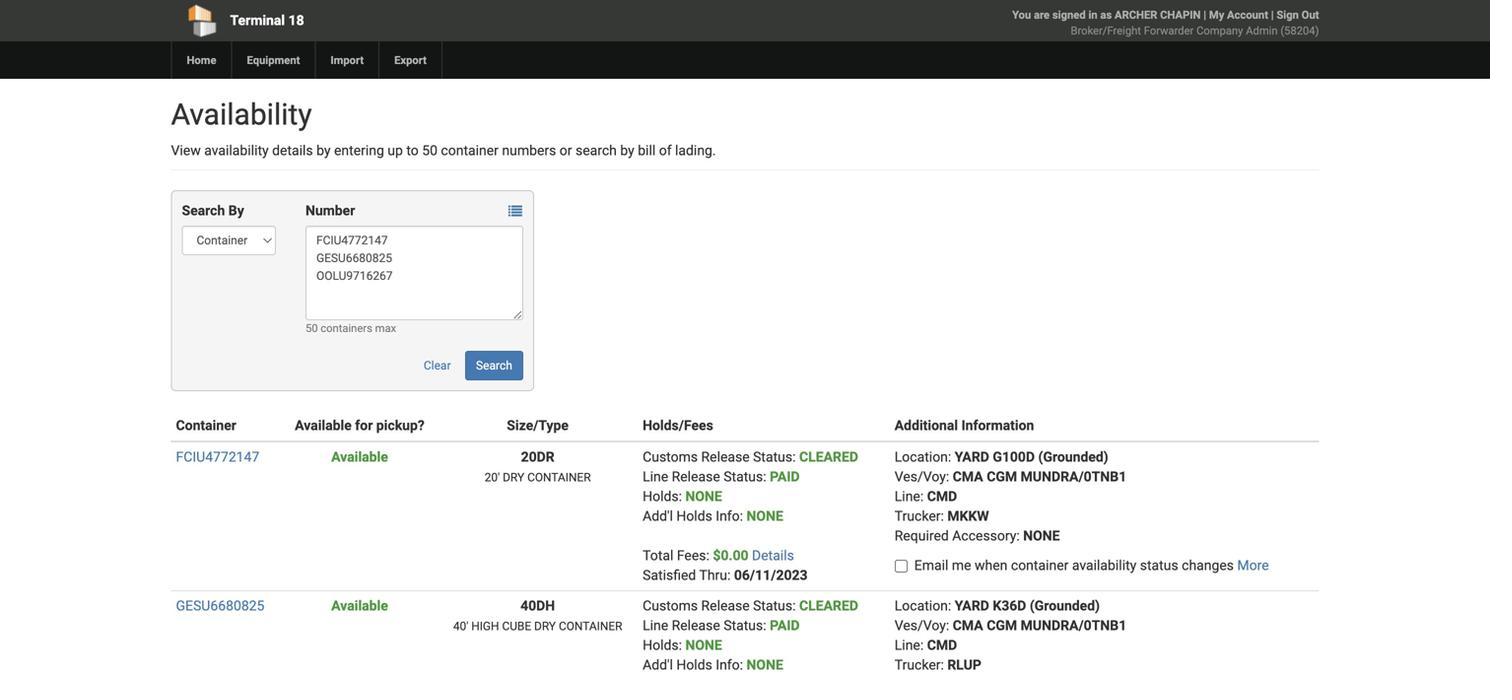 Task type: describe. For each thing, give the bounding box(es) containing it.
0 vertical spatial availability
[[204, 142, 269, 159]]

Number text field
[[305, 226, 523, 320]]

as
[[1100, 8, 1112, 21]]

location : yard k36d (grounded) ves/voy: cma cgm mundra/0tnb1 line: cmd trucker: rlup
[[895, 598, 1127, 673]]

g100d
[[993, 449, 1035, 465]]

(grounded) for k36d
[[1030, 598, 1100, 614]]

broker/freight
[[1071, 24, 1141, 37]]

my
[[1209, 8, 1224, 21]]

accessory
[[952, 528, 1016, 544]]

2 add'l from the top
[[643, 657, 673, 673]]

or
[[560, 142, 572, 159]]

more link
[[1237, 557, 1269, 574]]

location : yard g100d (grounded) ves/voy: cma cgm mundra/0tnb1 line: cmd trucker: mkkw required accessory : none
[[895, 449, 1127, 544]]

none up fees:
[[685, 488, 722, 505]]

you
[[1012, 8, 1031, 21]]

1 holds: from the top
[[643, 488, 682, 505]]

location for location : yard k36d (grounded) ves/voy: cma cgm mundra/0tnb1 line: cmd trucker: rlup
[[895, 598, 948, 614]]

cgm for g100d
[[987, 469, 1017, 485]]

clear button
[[413, 351, 462, 380]]

0 horizontal spatial 50
[[305, 322, 318, 335]]

lading.
[[675, 142, 716, 159]]

yard for g100d
[[955, 449, 989, 465]]

chapin
[[1160, 8, 1201, 21]]

1 by from the left
[[316, 142, 331, 159]]

gesu6680825 link
[[176, 598, 265, 614]]

view availability details by entering up to 50 container numbers or search by bill of lading.
[[171, 142, 716, 159]]

terminal 18 link
[[171, 0, 632, 41]]

trucker: for rlup
[[895, 657, 944, 673]]

1 add'l from the top
[[643, 508, 673, 524]]

gesu6680825
[[176, 598, 265, 614]]

1 customs release status : cleared line release status : paid holds: none add'l holds info: none from the top
[[643, 449, 858, 524]]

1 holds from the top
[[676, 508, 712, 524]]

size/type
[[507, 417, 569, 434]]

are
[[1034, 8, 1050, 21]]

import
[[331, 54, 364, 67]]

ves/voy: for location : yard g100d (grounded) ves/voy: cma cgm mundra/0tnb1 line: cmd trucker: mkkw required accessory : none
[[895, 469, 949, 485]]

1 vertical spatial container
[[1011, 557, 1069, 574]]

up
[[388, 142, 403, 159]]

1 paid from the top
[[770, 469, 800, 485]]

equipment
[[247, 54, 300, 67]]

email
[[914, 557, 949, 574]]

1 horizontal spatial 50
[[422, 142, 438, 159]]

sign
[[1277, 8, 1299, 21]]

out
[[1302, 8, 1319, 21]]

container
[[176, 417, 236, 434]]

fciu4772147
[[176, 449, 259, 465]]

2 holds: from the top
[[643, 637, 682, 653]]

dry inside 40dh 40' high cube dry container
[[534, 619, 556, 633]]

rlup
[[947, 657, 982, 673]]

by
[[228, 203, 244, 219]]

1 info: from the top
[[716, 508, 743, 524]]

status
[[1140, 557, 1178, 574]]

satisfied
[[643, 567, 696, 583]]

fciu4772147 link
[[176, 449, 259, 465]]

my account link
[[1209, 8, 1268, 21]]

2 info: from the top
[[716, 657, 743, 673]]

thru:
[[699, 567, 731, 583]]

signed
[[1052, 8, 1086, 21]]

additional
[[895, 417, 958, 434]]

2 customs from the top
[[643, 598, 698, 614]]

search for search by
[[182, 203, 225, 219]]

1 cleared from the top
[[799, 449, 858, 465]]

search
[[576, 142, 617, 159]]

line: for mkkw
[[895, 488, 924, 505]]

total fees: $0.00 details satisfied thru: 06/11/2023
[[643, 547, 808, 583]]

2 customs release status : cleared line release status : paid holds: none add'l holds info: none from the top
[[643, 598, 858, 673]]

cma for g100d
[[953, 469, 983, 485]]

fees:
[[677, 547, 709, 564]]

containers
[[321, 322, 372, 335]]

details link
[[752, 547, 794, 564]]

when
[[975, 557, 1008, 574]]

20dr 20' dry container
[[485, 449, 591, 484]]

import link
[[315, 41, 379, 79]]

changes
[[1182, 557, 1234, 574]]

me
[[952, 557, 971, 574]]

location for location : yard g100d (grounded) ves/voy: cma cgm mundra/0tnb1 line: cmd trucker: mkkw required accessory : none
[[895, 449, 948, 465]]

cmd for rlup
[[927, 637, 957, 653]]

20'
[[485, 471, 500, 484]]

2 paid from the top
[[770, 617, 800, 634]]

available for pickup?
[[295, 417, 425, 434]]

container inside 20dr 20' dry container
[[527, 471, 591, 484]]

for
[[355, 417, 373, 434]]

2 line from the top
[[643, 617, 668, 634]]

40dh 40' high cube dry container
[[453, 598, 622, 633]]

admin
[[1246, 24, 1278, 37]]

20dr
[[521, 449, 555, 465]]

40dh
[[520, 598, 555, 614]]

pickup?
[[376, 417, 425, 434]]

available for fciu4772147
[[331, 449, 388, 465]]

0 vertical spatial available
[[295, 417, 352, 434]]

none down thru:
[[685, 637, 722, 653]]

archer
[[1115, 8, 1157, 21]]

in
[[1088, 8, 1098, 21]]

container inside 40dh 40' high cube dry container
[[559, 619, 622, 633]]

clear
[[424, 359, 451, 373]]

information
[[961, 417, 1034, 434]]

mkkw
[[947, 508, 989, 524]]

18
[[288, 12, 304, 29]]

(58204)
[[1281, 24, 1319, 37]]

1 customs from the top
[[643, 449, 698, 465]]



Task type: vqa. For each thing, say whether or not it's contained in the screenshot.
1 Search Results
no



Task type: locate. For each thing, give the bounding box(es) containing it.
location inside location : yard g100d (grounded) ves/voy: cma cgm mundra/0tnb1 line: cmd trucker: mkkw required accessory : none
[[895, 449, 948, 465]]

(grounded) down email me when container availability status changes more
[[1030, 598, 1100, 614]]

2 | from the left
[[1271, 8, 1274, 21]]

cgm down k36d
[[987, 617, 1017, 634]]

customs
[[643, 449, 698, 465], [643, 598, 698, 614]]

dry inside 20dr 20' dry container
[[503, 471, 524, 484]]

trucker: inside location : yard g100d (grounded) ves/voy: cma cgm mundra/0tnb1 line: cmd trucker: mkkw required accessory : none
[[895, 508, 944, 524]]

of
[[659, 142, 672, 159]]

2 cleared from the top
[[799, 598, 858, 614]]

numbers
[[502, 142, 556, 159]]

1 vertical spatial cgm
[[987, 617, 1017, 634]]

0 vertical spatial holds
[[676, 508, 712, 524]]

(grounded) for g100d
[[1038, 449, 1108, 465]]

1 ves/voy: from the top
[[895, 469, 949, 485]]

1 vertical spatial cmd
[[927, 637, 957, 653]]

company
[[1197, 24, 1243, 37]]

: inside the location : yard k36d (grounded) ves/voy: cma cgm mundra/0tnb1 line: cmd trucker: rlup
[[948, 598, 951, 614]]

$0.00
[[713, 547, 749, 564]]

0 vertical spatial info:
[[716, 508, 743, 524]]

1 vertical spatial container
[[559, 619, 622, 633]]

mundra/0tnb1 down email me when container availability status changes more
[[1021, 617, 1127, 634]]

required
[[895, 528, 949, 544]]

1 vertical spatial 50
[[305, 322, 318, 335]]

status
[[753, 449, 792, 465], [724, 469, 763, 485], [753, 598, 792, 614], [724, 617, 763, 634]]

yard inside the location : yard k36d (grounded) ves/voy: cma cgm mundra/0tnb1 line: cmd trucker: rlup
[[955, 598, 989, 614]]

mundra/0tnb1 for k36d
[[1021, 617, 1127, 634]]

sign out link
[[1277, 8, 1319, 21]]

by left the 'bill'
[[620, 142, 634, 159]]

0 vertical spatial container
[[527, 471, 591, 484]]

more
[[1237, 557, 1269, 574]]

none right "accessory" at the right bottom of page
[[1023, 528, 1060, 544]]

trucker: left "rlup"
[[895, 657, 944, 673]]

06/11/2023
[[734, 567, 808, 583]]

cgm
[[987, 469, 1017, 485], [987, 617, 1017, 634]]

cmd for mkkw
[[927, 488, 957, 505]]

search
[[182, 203, 225, 219], [476, 359, 512, 373]]

0 vertical spatial add'l
[[643, 508, 673, 524]]

0 vertical spatial yard
[[955, 449, 989, 465]]

show list image
[[508, 205, 522, 218]]

line down holds/fees
[[643, 469, 668, 485]]

yard down additional information
[[955, 449, 989, 465]]

1 horizontal spatial availability
[[1072, 557, 1137, 574]]

:
[[792, 449, 796, 465], [948, 449, 951, 465], [763, 469, 766, 485], [1016, 528, 1020, 544], [792, 598, 796, 614], [948, 598, 951, 614], [763, 617, 766, 634]]

2 mundra/0tnb1 from the top
[[1021, 617, 1127, 634]]

yard left k36d
[[955, 598, 989, 614]]

1 | from the left
[[1204, 8, 1206, 21]]

location down additional
[[895, 449, 948, 465]]

cma
[[953, 469, 983, 485], [953, 617, 983, 634]]

cleared
[[799, 449, 858, 465], [799, 598, 858, 614]]

0 vertical spatial cgm
[[987, 469, 1017, 485]]

cmd up "rlup"
[[927, 637, 957, 653]]

0 horizontal spatial search
[[182, 203, 225, 219]]

1 horizontal spatial dry
[[534, 619, 556, 633]]

total
[[643, 547, 673, 564]]

0 vertical spatial cma
[[953, 469, 983, 485]]

50
[[422, 142, 438, 159], [305, 322, 318, 335]]

|
[[1204, 8, 1206, 21], [1271, 8, 1274, 21]]

0 vertical spatial search
[[182, 203, 225, 219]]

1 vertical spatial cma
[[953, 617, 983, 634]]

2 yard from the top
[[955, 598, 989, 614]]

2 cmd from the top
[[927, 637, 957, 653]]

paid
[[770, 469, 800, 485], [770, 617, 800, 634]]

holds: down satisfied
[[643, 637, 682, 653]]

1 vertical spatial paid
[[770, 617, 800, 634]]

dry right 20'
[[503, 471, 524, 484]]

1 cma from the top
[[953, 469, 983, 485]]

2 holds from the top
[[676, 657, 712, 673]]

info: up $0.00
[[716, 508, 743, 524]]

info: down thru:
[[716, 657, 743, 673]]

search for search
[[476, 359, 512, 373]]

line down satisfied
[[643, 617, 668, 634]]

0 vertical spatial holds:
[[643, 488, 682, 505]]

1 horizontal spatial by
[[620, 142, 634, 159]]

add'l down satisfied
[[643, 657, 673, 673]]

none
[[685, 488, 722, 505], [747, 508, 783, 524], [1023, 528, 1060, 544], [685, 637, 722, 653], [747, 657, 783, 673]]

ves/voy: up "rlup"
[[895, 617, 949, 634]]

terminal
[[230, 12, 285, 29]]

line: up required on the right of the page
[[895, 488, 924, 505]]

none up details link
[[747, 508, 783, 524]]

| left the my on the right of the page
[[1204, 8, 1206, 21]]

0 horizontal spatial |
[[1204, 8, 1206, 21]]

paid up details at the bottom right of page
[[770, 469, 800, 485]]

dry down the 40dh
[[534, 619, 556, 633]]

0 vertical spatial line:
[[895, 488, 924, 505]]

line:
[[895, 488, 924, 505], [895, 637, 924, 653]]

0 vertical spatial customs release status : cleared line release status : paid holds: none add'l holds info: none
[[643, 449, 858, 524]]

50 left containers
[[305, 322, 318, 335]]

line: for rlup
[[895, 637, 924, 653]]

50 containers max
[[305, 322, 396, 335]]

ves/voy: down additional
[[895, 469, 949, 485]]

availability
[[204, 142, 269, 159], [1072, 557, 1137, 574]]

line
[[643, 469, 668, 485], [643, 617, 668, 634]]

2 vertical spatial available
[[331, 598, 388, 614]]

trucker:
[[895, 508, 944, 524], [895, 657, 944, 673]]

1 vertical spatial customs release status : cleared line release status : paid holds: none add'l holds info: none
[[643, 598, 858, 673]]

add'l up 'total'
[[643, 508, 673, 524]]

high
[[471, 619, 499, 633]]

0 horizontal spatial by
[[316, 142, 331, 159]]

search left by
[[182, 203, 225, 219]]

you are signed in as archer chapin | my account | sign out broker/freight forwarder company admin (58204)
[[1012, 8, 1319, 37]]

container right when
[[1011, 557, 1069, 574]]

ves/voy: for location : yard k36d (grounded) ves/voy: cma cgm mundra/0tnb1 line: cmd trucker: rlup
[[895, 617, 949, 634]]

2 trucker: from the top
[[895, 657, 944, 673]]

1 horizontal spatial search
[[476, 359, 512, 373]]

container right to
[[441, 142, 499, 159]]

0 vertical spatial (grounded)
[[1038, 449, 1108, 465]]

1 vertical spatial (grounded)
[[1030, 598, 1100, 614]]

mundra/0tnb1 inside location : yard g100d (grounded) ves/voy: cma cgm mundra/0tnb1 line: cmd trucker: mkkw required accessory : none
[[1021, 469, 1127, 485]]

details
[[752, 547, 794, 564]]

0 horizontal spatial availability
[[204, 142, 269, 159]]

1 line: from the top
[[895, 488, 924, 505]]

mundra/0tnb1
[[1021, 469, 1127, 485], [1021, 617, 1127, 634]]

0 vertical spatial mundra/0tnb1
[[1021, 469, 1127, 485]]

container
[[441, 142, 499, 159], [1011, 557, 1069, 574]]

0 vertical spatial line
[[643, 469, 668, 485]]

1 cmd from the top
[[927, 488, 957, 505]]

1 yard from the top
[[955, 449, 989, 465]]

0 vertical spatial 50
[[422, 142, 438, 159]]

yard inside location : yard g100d (grounded) ves/voy: cma cgm mundra/0tnb1 line: cmd trucker: mkkw required accessory : none
[[955, 449, 989, 465]]

(grounded) inside the location : yard k36d (grounded) ves/voy: cma cgm mundra/0tnb1 line: cmd trucker: rlup
[[1030, 598, 1100, 614]]

1 vertical spatial line:
[[895, 637, 924, 653]]

container
[[527, 471, 591, 484], [559, 619, 622, 633]]

1 vertical spatial trucker:
[[895, 657, 944, 673]]

paid down '06/11/2023'
[[770, 617, 800, 634]]

availability left status
[[1072, 557, 1137, 574]]

2 location from the top
[[895, 598, 948, 614]]

2 cgm from the top
[[987, 617, 1017, 634]]

1 mundra/0tnb1 from the top
[[1021, 469, 1127, 485]]

trucker: up required on the right of the page
[[895, 508, 944, 524]]

cma inside the location : yard k36d (grounded) ves/voy: cma cgm mundra/0tnb1 line: cmd trucker: rlup
[[953, 617, 983, 634]]

cgm for k36d
[[987, 617, 1017, 634]]

export link
[[379, 41, 441, 79]]

search by
[[182, 203, 244, 219]]

by
[[316, 142, 331, 159], [620, 142, 634, 159]]

1 vertical spatial add'l
[[643, 657, 673, 673]]

0 vertical spatial ves/voy:
[[895, 469, 949, 485]]

2 cma from the top
[[953, 617, 983, 634]]

available
[[295, 417, 352, 434], [331, 449, 388, 465], [331, 598, 388, 614]]

1 vertical spatial customs
[[643, 598, 698, 614]]

1 horizontal spatial container
[[1011, 557, 1069, 574]]

home
[[187, 54, 216, 67]]

container right cube
[[559, 619, 622, 633]]

yard for k36d
[[955, 598, 989, 614]]

forwarder
[[1144, 24, 1194, 37]]

1 vertical spatial mundra/0tnb1
[[1021, 617, 1127, 634]]

home link
[[171, 41, 231, 79]]

customs down holds/fees
[[643, 449, 698, 465]]

1 vertical spatial holds
[[676, 657, 712, 673]]

export
[[394, 54, 427, 67]]

cma up the mkkw
[[953, 469, 983, 485]]

1 vertical spatial cleared
[[799, 598, 858, 614]]

1 vertical spatial search
[[476, 359, 512, 373]]

ves/voy: inside the location : yard k36d (grounded) ves/voy: cma cgm mundra/0tnb1 line: cmd trucker: rlup
[[895, 617, 949, 634]]

cmd inside location : yard g100d (grounded) ves/voy: cma cgm mundra/0tnb1 line: cmd trucker: mkkw required accessory : none
[[927, 488, 957, 505]]

1 vertical spatial location
[[895, 598, 948, 614]]

customs down satisfied
[[643, 598, 698, 614]]

trucker: for mkkw
[[895, 508, 944, 524]]

available for gesu6680825
[[331, 598, 388, 614]]

location
[[895, 449, 948, 465], [895, 598, 948, 614]]

cgm inside the location : yard k36d (grounded) ves/voy: cma cgm mundra/0tnb1 line: cmd trucker: rlup
[[987, 617, 1017, 634]]

0 vertical spatial dry
[[503, 471, 524, 484]]

0 horizontal spatial container
[[441, 142, 499, 159]]

0 vertical spatial location
[[895, 449, 948, 465]]

cmd up the mkkw
[[927, 488, 957, 505]]

line: inside location : yard g100d (grounded) ves/voy: cma cgm mundra/0tnb1 line: cmd trucker: mkkw required accessory : none
[[895, 488, 924, 505]]

availability down 'availability'
[[204, 142, 269, 159]]

1 vertical spatial availability
[[1072, 557, 1137, 574]]

1 trucker: from the top
[[895, 508, 944, 524]]

search button
[[465, 351, 523, 380]]

cgm down g100d
[[987, 469, 1017, 485]]

location inside the location : yard k36d (grounded) ves/voy: cma cgm mundra/0tnb1 line: cmd trucker: rlup
[[895, 598, 948, 614]]

1 vertical spatial available
[[331, 449, 388, 465]]

account
[[1227, 8, 1268, 21]]

1 vertical spatial line
[[643, 617, 668, 634]]

max
[[375, 322, 396, 335]]

line: down email
[[895, 637, 924, 653]]

none down '06/11/2023'
[[747, 657, 783, 673]]

cmd inside the location : yard k36d (grounded) ves/voy: cma cgm mundra/0tnb1 line: cmd trucker: rlup
[[927, 637, 957, 653]]

trucker: inside the location : yard k36d (grounded) ves/voy: cma cgm mundra/0tnb1 line: cmd trucker: rlup
[[895, 657, 944, 673]]

1 vertical spatial dry
[[534, 619, 556, 633]]

holds down thru:
[[676, 657, 712, 673]]

2 ves/voy: from the top
[[895, 617, 949, 634]]

cube
[[502, 619, 531, 633]]

line: inside the location : yard k36d (grounded) ves/voy: cma cgm mundra/0tnb1 line: cmd trucker: rlup
[[895, 637, 924, 653]]

by right details
[[316, 142, 331, 159]]

1 vertical spatial ves/voy:
[[895, 617, 949, 634]]

terminal 18
[[230, 12, 304, 29]]

0 horizontal spatial dry
[[503, 471, 524, 484]]

cma for k36d
[[953, 617, 983, 634]]

cma inside location : yard g100d (grounded) ves/voy: cma cgm mundra/0tnb1 line: cmd trucker: mkkw required accessory : none
[[953, 469, 983, 485]]

container down 20dr
[[527, 471, 591, 484]]

mundra/0tnb1 inside the location : yard k36d (grounded) ves/voy: cma cgm mundra/0tnb1 line: cmd trucker: rlup
[[1021, 617, 1127, 634]]

holds/fees
[[643, 417, 713, 434]]

(grounded) inside location : yard g100d (grounded) ves/voy: cma cgm mundra/0tnb1 line: cmd trucker: mkkw required accessory : none
[[1038, 449, 1108, 465]]

search inside button
[[476, 359, 512, 373]]

2 by from the left
[[620, 142, 634, 159]]

1 vertical spatial info:
[[716, 657, 743, 673]]

40'
[[453, 619, 468, 633]]

mundra/0tnb1 for g100d
[[1021, 469, 1127, 485]]

entering
[[334, 142, 384, 159]]

view
[[171, 142, 201, 159]]

cgm inside location : yard g100d (grounded) ves/voy: cma cgm mundra/0tnb1 line: cmd trucker: mkkw required accessory : none
[[987, 469, 1017, 485]]

holds: up 'total'
[[643, 488, 682, 505]]

0 vertical spatial customs
[[643, 449, 698, 465]]

holds up fees:
[[676, 508, 712, 524]]

search right clear button
[[476, 359, 512, 373]]

1 cgm from the top
[[987, 469, 1017, 485]]

1 horizontal spatial |
[[1271, 8, 1274, 21]]

0 vertical spatial paid
[[770, 469, 800, 485]]

0 vertical spatial cleared
[[799, 449, 858, 465]]

1 location from the top
[[895, 449, 948, 465]]

0 vertical spatial cmd
[[927, 488, 957, 505]]

number
[[305, 203, 355, 219]]

2 line: from the top
[[895, 637, 924, 653]]

0 vertical spatial trucker:
[[895, 508, 944, 524]]

| left sign
[[1271, 8, 1274, 21]]

cmd
[[927, 488, 957, 505], [927, 637, 957, 653]]

cma up "rlup"
[[953, 617, 983, 634]]

1 vertical spatial holds:
[[643, 637, 682, 653]]

k36d
[[993, 598, 1026, 614]]

availability
[[171, 97, 312, 132]]

ves/voy: inside location : yard g100d (grounded) ves/voy: cma cgm mundra/0tnb1 line: cmd trucker: mkkw required accessory : none
[[895, 469, 949, 485]]

location down email
[[895, 598, 948, 614]]

email me when container availability status changes more
[[914, 557, 1269, 574]]

bill
[[638, 142, 656, 159]]

equipment link
[[231, 41, 315, 79]]

customs release status : cleared line release status : paid holds: none add'l holds info: none up $0.00
[[643, 449, 858, 524]]

to
[[406, 142, 419, 159]]

50 right to
[[422, 142, 438, 159]]

mundra/0tnb1 down g100d
[[1021, 469, 1127, 485]]

none inside location : yard g100d (grounded) ves/voy: cma cgm mundra/0tnb1 line: cmd trucker: mkkw required accessory : none
[[1023, 528, 1060, 544]]

yard
[[955, 449, 989, 465], [955, 598, 989, 614]]

1 line from the top
[[643, 469, 668, 485]]

None checkbox
[[895, 560, 907, 573]]

customs release status : cleared line release status : paid holds: none add'l holds info: none down '06/11/2023'
[[643, 598, 858, 673]]

(grounded) right g100d
[[1038, 449, 1108, 465]]

1 vertical spatial yard
[[955, 598, 989, 614]]

dry
[[503, 471, 524, 484], [534, 619, 556, 633]]

details
[[272, 142, 313, 159]]

0 vertical spatial container
[[441, 142, 499, 159]]

additional information
[[895, 417, 1034, 434]]



